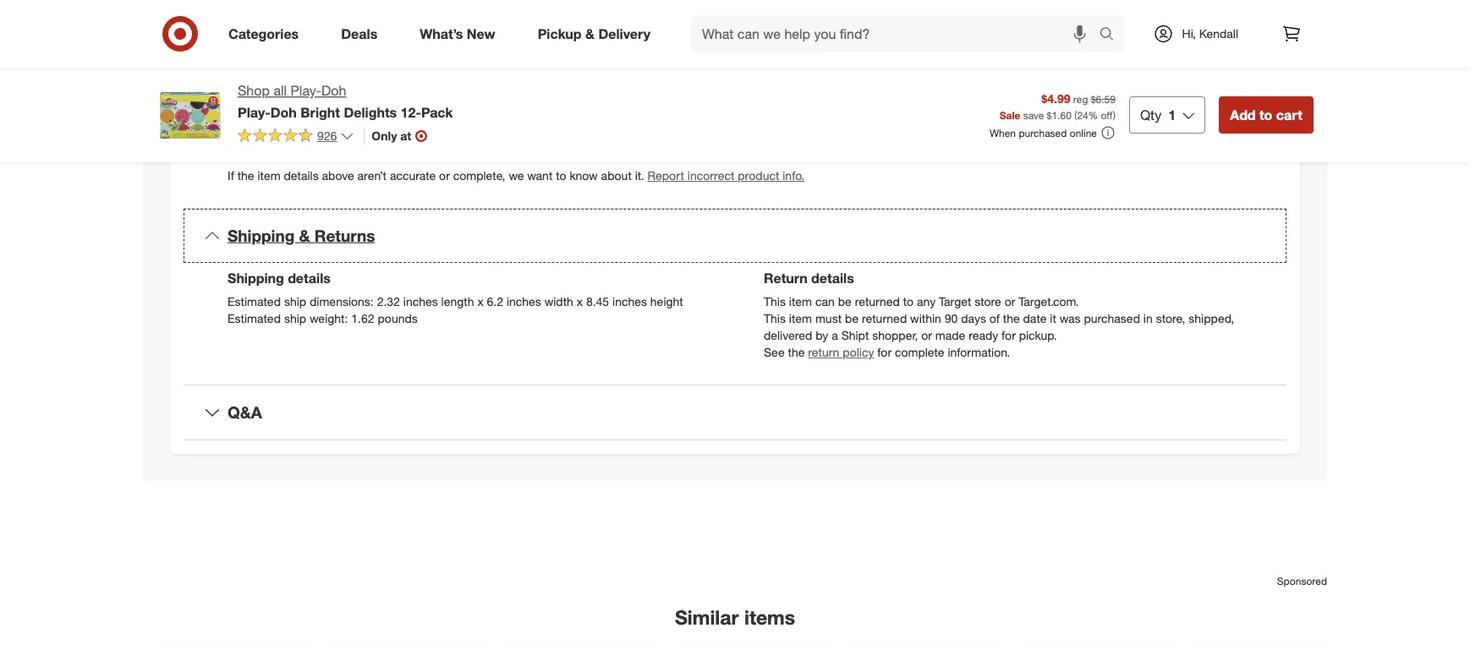 Task type: describe. For each thing, give the bounding box(es) containing it.
store,
[[1156, 311, 1186, 326]]

categories link
[[214, 15, 320, 52]]

(
[[1075, 109, 1078, 121]]

8366
[[389, 62, 415, 77]]

complete
[[895, 345, 945, 360]]

ready
[[969, 328, 999, 343]]

search button
[[1092, 15, 1133, 56]]

deals
[[341, 25, 378, 42]]

0 horizontal spatial play-
[[238, 104, 271, 120]]

shipping for shipping details estimated ship dimensions: 2.32 inches length x 6.2 inches width x 8.45 inches height estimated ship weight: 1.62 pounds
[[228, 270, 284, 287]]

90
[[945, 311, 958, 326]]

$4.99
[[1042, 91, 1071, 106]]

was
[[1060, 311, 1081, 326]]

1 horizontal spatial :
[[340, 62, 344, 77]]

q&a button
[[184, 386, 1287, 440]]

1 vertical spatial the
[[1003, 311, 1020, 326]]

we
[[509, 169, 524, 183]]

pickup & delivery
[[538, 25, 651, 42]]

if
[[228, 169, 234, 183]]

return
[[764, 270, 808, 287]]

similar
[[675, 606, 739, 630]]

returns
[[315, 226, 375, 246]]

0 vertical spatial returned
[[855, 295, 900, 309]]

2 ship from the top
[[284, 311, 306, 326]]

$
[[1047, 109, 1052, 121]]

save
[[1024, 109, 1044, 121]]

weight:
[[310, 311, 348, 326]]

1 inches from the left
[[403, 295, 438, 309]]

store
[[975, 295, 1002, 309]]

what's
[[420, 25, 463, 42]]

3 inches from the left
[[613, 295, 647, 309]]

when purchased online
[[990, 127, 1098, 139]]

report incorrect product info. button
[[648, 168, 805, 185]]

1 ship from the top
[[284, 295, 306, 309]]

pickup
[[538, 25, 582, 42]]

know
[[570, 169, 598, 183]]

1 this from the top
[[764, 295, 786, 309]]

0 vertical spatial doh
[[322, 83, 346, 99]]

origin : imported
[[228, 114, 318, 128]]

1 x from the left
[[478, 295, 484, 309]]

pounds
[[378, 311, 418, 326]]

origin
[[228, 114, 262, 128]]

off
[[1101, 109, 1113, 121]]

1
[[1169, 107, 1176, 123]]

item number (dpci) : 086-00-8366
[[228, 62, 415, 77]]

12-
[[401, 104, 421, 120]]

hi,
[[1183, 26, 1196, 41]]

can
[[816, 295, 835, 309]]

0 horizontal spatial purchased
[[1019, 127, 1067, 139]]

1 vertical spatial to
[[556, 169, 567, 183]]

8.45
[[586, 295, 609, 309]]

2.32
[[377, 295, 400, 309]]

length
[[441, 295, 474, 309]]

a
[[832, 328, 838, 343]]

1 vertical spatial be
[[845, 311, 859, 326]]

add to cart button
[[1220, 96, 1314, 134]]

new
[[467, 25, 496, 42]]

2 vertical spatial item
[[789, 311, 812, 326]]

2 vertical spatial the
[[788, 345, 805, 360]]

1 vertical spatial item
[[789, 295, 812, 309]]

shipping for shipping & returns
[[228, 226, 295, 246]]

0 vertical spatial for
[[1002, 328, 1016, 343]]

any
[[917, 295, 936, 309]]

report
[[648, 169, 685, 183]]

pickup & delivery link
[[524, 15, 672, 52]]

incorrect
[[688, 169, 735, 183]]

shipping details estimated ship dimensions: 2.32 inches length x 6.2 inches width x 8.45 inches height estimated ship weight: 1.62 pounds
[[228, 270, 684, 326]]

above
[[322, 169, 354, 183]]

imported
[[269, 114, 318, 128]]

shipped,
[[1189, 311, 1235, 326]]

0 vertical spatial item
[[258, 169, 281, 183]]

item
[[228, 62, 253, 77]]

pickup.
[[1019, 328, 1057, 343]]

details for shipping
[[288, 270, 331, 287]]

0 vertical spatial be
[[838, 295, 852, 309]]

add to cart
[[1231, 107, 1303, 123]]

2 inches from the left
[[507, 295, 541, 309]]

1 estimated from the top
[[228, 295, 281, 309]]

(dpci)
[[304, 62, 340, 77]]

of
[[990, 311, 1000, 326]]

qty 1
[[1141, 107, 1176, 123]]

shop
[[238, 83, 270, 99]]

return
[[808, 345, 840, 360]]

reg
[[1074, 93, 1089, 105]]

926
[[317, 129, 337, 143]]

& for pickup
[[586, 25, 595, 42]]

1 vertical spatial or
[[1005, 295, 1016, 309]]

at
[[401, 129, 412, 143]]

date
[[1024, 311, 1047, 326]]

only
[[372, 129, 397, 143]]

shop all play-doh play-doh bright delights 12-pack
[[238, 83, 453, 120]]



Task type: locate. For each thing, give the bounding box(es) containing it.
only at
[[372, 129, 412, 143]]

delivery
[[599, 25, 651, 42]]

1 vertical spatial for
[[878, 345, 892, 360]]

estimated left weight:
[[228, 311, 281, 326]]

be right can
[[838, 295, 852, 309]]

1 horizontal spatial to
[[904, 295, 914, 309]]

within
[[911, 311, 942, 326]]

for
[[1002, 328, 1016, 343], [878, 345, 892, 360]]

0 horizontal spatial :
[[262, 114, 265, 128]]

kendall
[[1200, 26, 1239, 41]]

x left 6.2
[[478, 295, 484, 309]]

0 vertical spatial this
[[764, 295, 786, 309]]

%
[[1089, 109, 1099, 121]]

0 horizontal spatial doh
[[271, 104, 297, 120]]

or right store
[[1005, 295, 1016, 309]]

similar items region
[[143, 508, 1328, 651]]

details inside shipping details estimated ship dimensions: 2.32 inches length x 6.2 inches width x 8.45 inches height estimated ship weight: 1.62 pounds
[[288, 270, 331, 287]]

0 vertical spatial :
[[340, 62, 344, 77]]

& right pickup
[[586, 25, 595, 42]]

1 horizontal spatial inches
[[507, 295, 541, 309]]

doh
[[322, 83, 346, 99], [271, 104, 297, 120]]

number
[[256, 62, 301, 77]]

deals link
[[327, 15, 399, 52]]

0 vertical spatial ship
[[284, 295, 306, 309]]

details up can
[[812, 270, 855, 287]]

inches right 6.2
[[507, 295, 541, 309]]

2 horizontal spatial the
[[1003, 311, 1020, 326]]

the right of
[[1003, 311, 1020, 326]]

1 vertical spatial purchased
[[1084, 311, 1141, 326]]

0 horizontal spatial for
[[878, 345, 892, 360]]

the
[[238, 169, 254, 183], [1003, 311, 1020, 326], [788, 345, 805, 360]]

target
[[939, 295, 972, 309]]

ship left dimensions:
[[284, 295, 306, 309]]

)
[[1113, 109, 1116, 121]]

width
[[545, 295, 574, 309]]

or right the accurate
[[439, 169, 450, 183]]

2 estimated from the top
[[228, 311, 281, 326]]

& left returns
[[299, 226, 310, 246]]

qty
[[1141, 107, 1162, 123]]

details for return
[[812, 270, 855, 287]]

1 vertical spatial doh
[[271, 104, 297, 120]]

aren't
[[358, 169, 387, 183]]

details left above
[[284, 169, 319, 183]]

product
[[738, 169, 780, 183]]

item
[[258, 169, 281, 183], [789, 295, 812, 309], [789, 311, 812, 326]]

shipping down shipping & returns
[[228, 270, 284, 287]]

00-
[[371, 62, 389, 77]]

0 vertical spatial or
[[439, 169, 450, 183]]

for down shopper,
[[878, 345, 892, 360]]

play- up bright on the top left
[[291, 83, 322, 99]]

to right the "want"
[[556, 169, 567, 183]]

this
[[764, 295, 786, 309], [764, 311, 786, 326]]

1 horizontal spatial for
[[1002, 328, 1016, 343]]

1 horizontal spatial x
[[577, 295, 583, 309]]

item up delivered
[[789, 311, 812, 326]]

similar items
[[675, 606, 796, 630]]

1 vertical spatial play-
[[238, 104, 271, 120]]

2 this from the top
[[764, 311, 786, 326]]

1 shipping from the top
[[228, 226, 295, 246]]

about
[[601, 169, 632, 183]]

image of play-doh bright delights 12-pack image
[[157, 81, 224, 149]]

shipping inside shipping details estimated ship dimensions: 2.32 inches length x 6.2 inches width x 8.45 inches height estimated ship weight: 1.62 pounds
[[228, 270, 284, 287]]

search
[[1092, 27, 1133, 44]]

purchased left in
[[1084, 311, 1141, 326]]

categories
[[228, 25, 299, 42]]

by
[[816, 328, 829, 343]]

purchased down the $
[[1019, 127, 1067, 139]]

:
[[340, 62, 344, 77], [262, 114, 265, 128]]

1 vertical spatial estimated
[[228, 311, 281, 326]]

1 vertical spatial &
[[299, 226, 310, 246]]

delivered
[[764, 328, 813, 343]]

2 horizontal spatial to
[[1260, 107, 1273, 123]]

2 horizontal spatial or
[[1005, 295, 1016, 309]]

086-
[[347, 62, 371, 77]]

this up delivered
[[764, 311, 786, 326]]

add
[[1231, 107, 1256, 123]]

or down within
[[922, 328, 932, 343]]

inches right 8.45
[[613, 295, 647, 309]]

dimensions:
[[310, 295, 374, 309]]

accurate
[[390, 169, 436, 183]]

2 vertical spatial to
[[904, 295, 914, 309]]

hi, kendall
[[1183, 26, 1239, 41]]

1 horizontal spatial the
[[788, 345, 805, 360]]

1 horizontal spatial doh
[[322, 83, 346, 99]]

purchased
[[1019, 127, 1067, 139], [1084, 311, 1141, 326]]

be up shipt at the right bottom
[[845, 311, 859, 326]]

delights
[[344, 104, 397, 120]]

2 shipping from the top
[[228, 270, 284, 287]]

1 horizontal spatial &
[[586, 25, 595, 42]]

$4.99 reg $6.59 sale save $ 1.60 ( 24 % off )
[[1000, 91, 1116, 121]]

0 vertical spatial to
[[1260, 107, 1273, 123]]

2 x from the left
[[577, 295, 583, 309]]

days
[[962, 311, 987, 326]]

inches up pounds
[[403, 295, 438, 309]]

the right if
[[238, 169, 254, 183]]

estimated down shipping & returns
[[228, 295, 281, 309]]

1 vertical spatial returned
[[862, 311, 907, 326]]

2 vertical spatial or
[[922, 328, 932, 343]]

&
[[586, 25, 595, 42], [299, 226, 310, 246]]

0 vertical spatial the
[[238, 169, 254, 183]]

1 vertical spatial this
[[764, 311, 786, 326]]

want
[[527, 169, 553, 183]]

play- down shop
[[238, 104, 271, 120]]

0 horizontal spatial to
[[556, 169, 567, 183]]

shipping inside dropdown button
[[228, 226, 295, 246]]

it.
[[635, 169, 645, 183]]

1.60
[[1052, 109, 1072, 121]]

ship left weight:
[[284, 311, 306, 326]]

shipping & returns
[[228, 226, 375, 246]]

return details this item can be returned to any target store or target.com. this item must be returned within 90 days of the date it was purchased in store, shipped, delivered by a shipt shopper, or made ready for pickup. see the return policy for complete information.
[[764, 270, 1235, 360]]

this down return
[[764, 295, 786, 309]]

info.
[[783, 169, 805, 183]]

details inside return details this item can be returned to any target store or target.com. this item must be returned within 90 days of the date it was purchased in store, shipped, delivered by a shipt shopper, or made ready for pickup. see the return policy for complete information.
[[812, 270, 855, 287]]

complete,
[[453, 169, 506, 183]]

0 horizontal spatial inches
[[403, 295, 438, 309]]

ship
[[284, 295, 306, 309], [284, 311, 306, 326]]

policy
[[843, 345, 875, 360]]

1 vertical spatial shipping
[[228, 270, 284, 287]]

0 horizontal spatial or
[[439, 169, 450, 183]]

1 horizontal spatial purchased
[[1084, 311, 1141, 326]]

information.
[[948, 345, 1011, 360]]

item right if
[[258, 169, 281, 183]]

height
[[651, 295, 684, 309]]

What can we help you find? suggestions appear below search field
[[692, 15, 1104, 52]]

24
[[1078, 109, 1089, 121]]

if the item details above aren't accurate or complete, we want to know about it. report incorrect product info.
[[228, 169, 805, 183]]

2 horizontal spatial inches
[[613, 295, 647, 309]]

1 vertical spatial ship
[[284, 311, 306, 326]]

to inside return details this item can be returned to any target store or target.com. this item must be returned within 90 days of the date it was purchased in store, shipped, delivered by a shipt shopper, or made ready for pickup. see the return policy for complete information.
[[904, 295, 914, 309]]

sponsored
[[1278, 575, 1328, 588]]

x
[[478, 295, 484, 309], [577, 295, 583, 309]]

shopper,
[[873, 328, 918, 343]]

purchased inside return details this item can be returned to any target store or target.com. this item must be returned within 90 days of the date it was purchased in store, shipped, delivered by a shipt shopper, or made ready for pickup. see the return policy for complete information.
[[1084, 311, 1141, 326]]

1 vertical spatial :
[[262, 114, 265, 128]]

sale
[[1000, 109, 1021, 121]]

x left 8.45
[[577, 295, 583, 309]]

$6.59
[[1091, 93, 1116, 105]]

: left imported on the top left
[[262, 114, 265, 128]]

what's new
[[420, 25, 496, 42]]

& for shipping
[[299, 226, 310, 246]]

items
[[745, 606, 796, 630]]

0 vertical spatial shipping
[[228, 226, 295, 246]]

0 horizontal spatial &
[[299, 226, 310, 246]]

returned
[[855, 295, 900, 309], [862, 311, 907, 326]]

doh down all
[[271, 104, 297, 120]]

details up dimensions:
[[288, 270, 331, 287]]

1 horizontal spatial play-
[[291, 83, 322, 99]]

must
[[816, 311, 842, 326]]

play-
[[291, 83, 322, 99], [238, 104, 271, 120]]

the down delivered
[[788, 345, 805, 360]]

return policy link
[[808, 345, 875, 360]]

bright
[[301, 104, 340, 120]]

pack
[[421, 104, 453, 120]]

target.com.
[[1019, 295, 1080, 309]]

0 vertical spatial play-
[[291, 83, 322, 99]]

0 vertical spatial estimated
[[228, 295, 281, 309]]

online
[[1070, 127, 1098, 139]]

0 horizontal spatial x
[[478, 295, 484, 309]]

for right ready in the bottom of the page
[[1002, 328, 1016, 343]]

to inside the add to cart button
[[1260, 107, 1273, 123]]

estimated
[[228, 295, 281, 309], [228, 311, 281, 326]]

q&a
[[228, 403, 262, 422]]

to left "any"
[[904, 295, 914, 309]]

item left can
[[789, 295, 812, 309]]

to right add
[[1260, 107, 1273, 123]]

inches
[[403, 295, 438, 309], [507, 295, 541, 309], [613, 295, 647, 309]]

doh down (dpci)
[[322, 83, 346, 99]]

all
[[274, 83, 287, 99]]

0 horizontal spatial the
[[238, 169, 254, 183]]

: left 086-
[[340, 62, 344, 77]]

0 vertical spatial purchased
[[1019, 127, 1067, 139]]

& inside dropdown button
[[299, 226, 310, 246]]

shipping down if
[[228, 226, 295, 246]]

0 vertical spatial &
[[586, 25, 595, 42]]

1 horizontal spatial or
[[922, 328, 932, 343]]



Task type: vqa. For each thing, say whether or not it's contained in the screenshot.
helpful?
no



